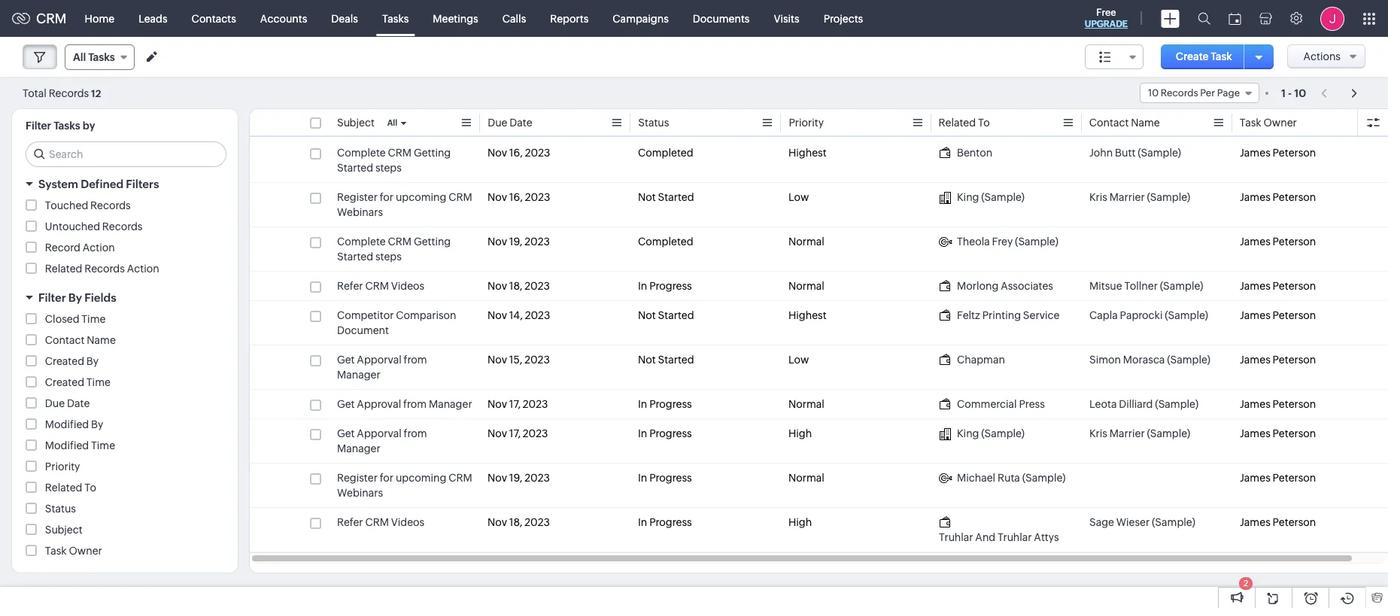 Task type: vqa. For each thing, say whether or not it's contained in the screenshot.
18 KB
no



Task type: describe. For each thing, give the bounding box(es) containing it.
marrier for low
[[1110, 191, 1145, 203]]

all for all tasks
[[73, 51, 86, 63]]

kris marrier (sample) link for high
[[1090, 426, 1191, 441]]

2 truhlar from the left
[[998, 531, 1032, 543]]

1 vertical spatial name
[[87, 334, 116, 346]]

truhlar and truhlar attys link
[[939, 515, 1075, 545]]

accounts link
[[248, 0, 319, 36]]

register for upcoming crm webinars link for nov 16, 2023
[[337, 190, 473, 220]]

comparison
[[396, 309, 456, 321]]

not for nov 15, 2023
[[638, 354, 656, 366]]

-
[[1288, 87, 1292, 99]]

in progress for commercial
[[638, 398, 692, 410]]

16, for register for upcoming crm webinars
[[509, 191, 523, 203]]

nov 18, 2023 for normal
[[488, 280, 550, 292]]

manager for low
[[337, 369, 381, 381]]

1 horizontal spatial 10
[[1295, 87, 1306, 99]]

created time
[[45, 376, 111, 388]]

associates
[[1001, 280, 1053, 292]]

complete for nov 16, 2023
[[337, 147, 386, 159]]

apporval for nov 15, 2023
[[357, 354, 402, 366]]

getting for nov 16, 2023
[[414, 147, 451, 159]]

12
[[91, 88, 101, 99]]

morlong associates link
[[939, 278, 1053, 293]]

theola frey (sample)
[[957, 236, 1059, 248]]

commercial
[[957, 398, 1017, 410]]

19, for register for upcoming crm webinars
[[509, 472, 523, 484]]

getting for nov 19, 2023
[[414, 236, 451, 248]]

18, for normal
[[509, 280, 523, 292]]

created for created by
[[45, 355, 84, 367]]

time for closed time
[[82, 313, 106, 325]]

1 vertical spatial related
[[45, 263, 82, 275]]

0 horizontal spatial date
[[67, 397, 90, 409]]

refer crm videos for normal
[[337, 280, 425, 292]]

records for untouched
[[102, 220, 143, 233]]

page
[[1217, 87, 1240, 99]]

0 horizontal spatial due
[[45, 397, 65, 409]]

john butt (sample) link
[[1090, 145, 1181, 160]]

feltz printing service link
[[939, 308, 1060, 323]]

refer for high
[[337, 516, 363, 528]]

0 vertical spatial status
[[638, 117, 669, 129]]

modified by
[[45, 418, 103, 430]]

webinars for nov 19, 2023
[[337, 487, 383, 499]]

2 nov from the top
[[488, 191, 507, 203]]

approval
[[357, 398, 401, 410]]

michael
[[957, 472, 996, 484]]

campaigns link
[[601, 0, 681, 36]]

king for high
[[957, 427, 979, 439]]

0 horizontal spatial priority
[[45, 461, 80, 473]]

search element
[[1189, 0, 1220, 37]]

kris for high
[[1090, 427, 1108, 439]]

low for chapman
[[789, 354, 809, 366]]

system
[[38, 178, 78, 190]]

complete crm getting started steps link for nov 19, 2023
[[337, 234, 473, 264]]

mitsue
[[1090, 280, 1122, 292]]

started for for
[[658, 191, 694, 203]]

2
[[1244, 579, 1248, 588]]

(sample) right the dilliard
[[1155, 398, 1199, 410]]

1 horizontal spatial name
[[1131, 117, 1160, 129]]

created by
[[45, 355, 99, 367]]

(sample) right morasca
[[1167, 354, 1211, 366]]

press
[[1019, 398, 1045, 410]]

related records action
[[45, 263, 159, 275]]

0 horizontal spatial to
[[84, 482, 96, 494]]

contacts
[[192, 12, 236, 24]]

total
[[23, 87, 47, 99]]

0 horizontal spatial task
[[45, 545, 67, 557]]

tasks inside 'link'
[[382, 12, 409, 24]]

theola
[[957, 236, 990, 248]]

in for morlong associates
[[638, 280, 647, 292]]

documents
[[693, 12, 750, 24]]

(sample) right paprocki
[[1165, 309, 1209, 321]]

17, for get approval from manager
[[509, 398, 521, 410]]

from for low
[[404, 354, 427, 366]]

high for king (sample)
[[789, 427, 812, 439]]

(sample) right frey
[[1015, 236, 1059, 248]]

0 horizontal spatial contact name
[[45, 334, 116, 346]]

1
[[1282, 87, 1286, 99]]

deals link
[[319, 0, 370, 36]]

chapman
[[957, 354, 1005, 366]]

nov for michael ruta (sample) link
[[488, 472, 507, 484]]

simon morasca (sample) link
[[1090, 352, 1211, 367]]

created for created time
[[45, 376, 84, 388]]

1 truhlar from the left
[[939, 531, 973, 543]]

0 horizontal spatial owner
[[69, 545, 102, 557]]

james for michael ruta (sample) link
[[1240, 472, 1271, 484]]

from for normal
[[403, 398, 427, 410]]

10 records per page
[[1148, 87, 1240, 99]]

peterson for chapman link
[[1273, 354, 1316, 366]]

competitor comparison document
[[337, 309, 456, 336]]

0 horizontal spatial subject
[[45, 524, 83, 536]]

chapman link
[[939, 352, 1005, 367]]

campaigns
[[613, 12, 669, 24]]

0 vertical spatial task owner
[[1240, 117, 1297, 129]]

actions
[[1304, 50, 1341, 62]]

1 vertical spatial related to
[[45, 482, 96, 494]]

get apporval from manager link for nov 17, 2023
[[337, 426, 473, 456]]

filter for filter tasks by
[[26, 120, 51, 132]]

paprocki
[[1120, 309, 1163, 321]]

james for benton link
[[1240, 147, 1271, 159]]

per
[[1200, 87, 1215, 99]]

2 vertical spatial related
[[45, 482, 82, 494]]

profile element
[[1312, 0, 1354, 36]]

leads
[[139, 12, 168, 24]]

capla paprocki (sample) link
[[1090, 308, 1209, 323]]

nov for theola frey (sample) link
[[488, 236, 507, 248]]

james for truhlar and truhlar attys "link"
[[1240, 516, 1271, 528]]

(sample) right tollner
[[1160, 280, 1204, 292]]

record action
[[45, 242, 115, 254]]

nov for morlong associates link
[[488, 280, 507, 292]]

0 vertical spatial related
[[939, 117, 976, 129]]

sage wieser (sample)
[[1090, 516, 1196, 528]]

benton
[[957, 147, 993, 159]]

james peterson for chapman link
[[1240, 354, 1316, 366]]

fields
[[84, 291, 116, 304]]

normal for commercial press
[[789, 398, 825, 410]]

projects link
[[812, 0, 875, 36]]

size image
[[1099, 50, 1111, 64]]

filters
[[126, 178, 159, 190]]

filter by fields
[[38, 291, 116, 304]]

leota
[[1090, 398, 1117, 410]]

started for apporval
[[658, 354, 694, 366]]

complete crm getting started steps for nov 16, 2023
[[337, 147, 451, 174]]

2023 for complete crm getting started steps link for nov 19, 2023
[[525, 236, 550, 248]]

records for related
[[84, 263, 125, 275]]

modified for modified by
[[45, 418, 89, 430]]

manager for high
[[337, 442, 381, 455]]

leota dilliard (sample) link
[[1090, 397, 1199, 412]]

0 vertical spatial due
[[488, 117, 507, 129]]

filter by fields button
[[12, 284, 238, 311]]

19, for complete crm getting started steps
[[509, 236, 523, 248]]

calls
[[502, 12, 526, 24]]

attys
[[1034, 531, 1059, 543]]

tasks for filter tasks by
[[54, 120, 80, 132]]

peterson for low's king (sample) link
[[1273, 191, 1316, 203]]

not started for nov 15, 2023
[[638, 354, 694, 366]]

michael ruta (sample)
[[957, 472, 1066, 484]]

get apporval from manager link for nov 15, 2023
[[337, 352, 473, 382]]

king (sample) link for low
[[939, 190, 1025, 205]]

completed for nov 19, 2023
[[638, 236, 694, 248]]

james peterson for low's king (sample) link
[[1240, 191, 1316, 203]]

normal for theola frey (sample)
[[789, 236, 825, 248]]

complete crm getting started steps for nov 19, 2023
[[337, 236, 451, 263]]

1 vertical spatial due date
[[45, 397, 90, 409]]

in for king (sample)
[[638, 427, 647, 439]]

peterson for morlong associates link
[[1273, 280, 1316, 292]]

mitsue tollner (sample)
[[1090, 280, 1204, 292]]

closed time
[[45, 313, 106, 325]]

calls link
[[490, 0, 538, 36]]

in progress for morlong
[[638, 280, 692, 292]]

leads link
[[127, 0, 180, 36]]

1 horizontal spatial contact name
[[1090, 117, 1160, 129]]

0 vertical spatial date
[[510, 117, 532, 129]]

morasca
[[1123, 354, 1165, 366]]

0 vertical spatial owner
[[1264, 117, 1297, 129]]

feltz printing service
[[957, 309, 1060, 321]]

get approval from manager link
[[337, 397, 472, 412]]

nov 15, 2023
[[488, 354, 550, 366]]

tollner
[[1125, 280, 1158, 292]]

upgrade
[[1085, 19, 1128, 29]]

frey
[[992, 236, 1013, 248]]

document
[[337, 324, 389, 336]]

progress for truhlar and truhlar attys
[[650, 516, 692, 528]]

james peterson for truhlar and truhlar attys "link"
[[1240, 516, 1316, 528]]

2023 for get approval from manager 'link'
[[523, 398, 548, 410]]

mitsue tollner (sample) link
[[1090, 278, 1204, 293]]

service
[[1023, 309, 1060, 321]]

in progress for truhlar
[[638, 516, 692, 528]]

all tasks
[[73, 51, 115, 63]]

tasks link
[[370, 0, 421, 36]]

1 - 10
[[1282, 87, 1306, 99]]

sage
[[1090, 516, 1114, 528]]

1 vertical spatial status
[[45, 503, 76, 515]]

by for modified
[[91, 418, 103, 430]]

butt
[[1115, 147, 1136, 159]]

videos for high
[[391, 516, 425, 528]]

tasks for all tasks
[[88, 51, 115, 63]]

highest for not started
[[789, 309, 827, 321]]

1 vertical spatial contact
[[45, 334, 85, 346]]

john butt (sample)
[[1090, 147, 1181, 159]]

system defined filters button
[[12, 171, 238, 197]]

0 vertical spatial to
[[979, 117, 990, 129]]

kris for low
[[1090, 191, 1108, 203]]

meetings link
[[421, 0, 490, 36]]

1 vertical spatial task
[[1240, 117, 1262, 129]]

(sample) right ruta
[[1022, 472, 1066, 484]]

nov 17, 2023 for get approval from manager
[[488, 398, 548, 410]]

0 vertical spatial priority
[[789, 117, 824, 129]]

morlong associates
[[957, 280, 1053, 292]]

peterson for benton link
[[1273, 147, 1316, 159]]

1 horizontal spatial subject
[[337, 117, 375, 129]]



Task type: locate. For each thing, give the bounding box(es) containing it.
1 vertical spatial nov 17, 2023
[[488, 427, 548, 439]]

1 vertical spatial task owner
[[45, 545, 102, 557]]

1 vertical spatial by
[[86, 355, 99, 367]]

1 kris marrier (sample) from the top
[[1090, 191, 1191, 203]]

2 from from the top
[[403, 398, 427, 410]]

2 complete crm getting started steps link from the top
[[337, 234, 473, 264]]

2 nov 19, 2023 from the top
[[488, 472, 550, 484]]

printing
[[983, 309, 1021, 321]]

task inside create task button
[[1211, 50, 1232, 62]]

get inside 'link'
[[337, 398, 355, 410]]

crm link
[[12, 11, 67, 26]]

1 register for upcoming crm webinars link from the top
[[337, 190, 473, 220]]

crm
[[36, 11, 67, 26], [388, 147, 412, 159], [449, 191, 472, 203], [388, 236, 412, 248], [365, 280, 389, 292], [449, 472, 472, 484], [365, 516, 389, 528]]

1 vertical spatial apporval
[[357, 427, 402, 439]]

refer crm videos link for normal
[[337, 278, 425, 293]]

get apporval from manager link down get approval from manager 'link'
[[337, 426, 473, 456]]

king (sample) link for high
[[939, 426, 1025, 441]]

10 nov from the top
[[488, 516, 507, 528]]

1 vertical spatial king (sample)
[[957, 427, 1025, 439]]

king (sample)
[[957, 191, 1025, 203], [957, 427, 1025, 439]]

wieser
[[1117, 516, 1150, 528]]

by up created time
[[86, 355, 99, 367]]

competitor
[[337, 309, 394, 321]]

1 completed from the top
[[638, 147, 694, 159]]

2023
[[525, 147, 550, 159], [525, 191, 550, 203], [525, 236, 550, 248], [525, 280, 550, 292], [525, 309, 550, 321], [525, 354, 550, 366], [523, 398, 548, 410], [523, 427, 548, 439], [525, 472, 550, 484], [525, 516, 550, 528]]

2 get apporval from manager from the top
[[337, 427, 427, 455]]

time down fields on the left
[[82, 313, 106, 325]]

0 vertical spatial refer crm videos link
[[337, 278, 425, 293]]

2 vertical spatial by
[[91, 418, 103, 430]]

3 normal from the top
[[789, 398, 825, 410]]

10 Records Per Page field
[[1140, 83, 1260, 103]]

james peterson for commercial press link
[[1240, 398, 1316, 410]]

5 james from the top
[[1240, 309, 1271, 321]]

get down get approval from manager
[[337, 427, 355, 439]]

subject
[[337, 117, 375, 129], [45, 524, 83, 536]]

0 vertical spatial king (sample) link
[[939, 190, 1025, 205]]

create task button
[[1161, 44, 1247, 69]]

capla
[[1090, 309, 1118, 321]]

system defined filters
[[38, 178, 159, 190]]

2 register for upcoming crm webinars from the top
[[337, 472, 472, 499]]

17, for get apporval from manager
[[509, 427, 521, 439]]

0 vertical spatial tasks
[[382, 12, 409, 24]]

related down modified time
[[45, 482, 82, 494]]

0 vertical spatial modified
[[45, 418, 89, 430]]

marrier for high
[[1110, 427, 1145, 439]]

in
[[638, 280, 647, 292], [638, 398, 647, 410], [638, 427, 647, 439], [638, 472, 647, 484], [638, 516, 647, 528]]

tasks up 12
[[88, 51, 115, 63]]

filter inside filter by fields dropdown button
[[38, 291, 66, 304]]

records down touched records
[[102, 220, 143, 233]]

in for michael ruta (sample)
[[638, 472, 647, 484]]

2 vertical spatial get
[[337, 427, 355, 439]]

2023 for competitor comparison document link
[[525, 309, 550, 321]]

0 vertical spatial name
[[1131, 117, 1160, 129]]

1 horizontal spatial due
[[488, 117, 507, 129]]

kris marrier (sample) link down the dilliard
[[1090, 426, 1191, 441]]

calendar image
[[1229, 12, 1242, 24]]

0 horizontal spatial action
[[82, 242, 115, 254]]

nov 19, 2023 for register for upcoming crm webinars
[[488, 472, 550, 484]]

2023 for high refer crm videos link
[[525, 516, 550, 528]]

2 james from the top
[[1240, 191, 1271, 203]]

1 refer crm videos link from the top
[[337, 278, 425, 293]]

by for created
[[86, 355, 99, 367]]

getting
[[414, 147, 451, 159], [414, 236, 451, 248]]

from down competitor comparison document link
[[404, 354, 427, 366]]

1 vertical spatial due
[[45, 397, 65, 409]]

profile image
[[1321, 6, 1345, 30]]

2 vertical spatial from
[[404, 427, 427, 439]]

1 vertical spatial subject
[[45, 524, 83, 536]]

kris down "john"
[[1090, 191, 1108, 203]]

2 apporval from the top
[[357, 427, 402, 439]]

commercial press
[[957, 398, 1045, 410]]

0 vertical spatial 17,
[[509, 398, 521, 410]]

get for normal
[[337, 398, 355, 410]]

documents link
[[681, 0, 762, 36]]

1 horizontal spatial task
[[1211, 50, 1232, 62]]

2 in from the top
[[638, 398, 647, 410]]

and
[[975, 531, 996, 543]]

nov 18, 2023 for high
[[488, 516, 550, 528]]

search image
[[1198, 12, 1211, 25]]

by inside dropdown button
[[68, 291, 82, 304]]

4 normal from the top
[[789, 472, 825, 484]]

7 peterson from the top
[[1273, 398, 1316, 410]]

records down defined
[[90, 199, 131, 211]]

1 high from the top
[[789, 427, 812, 439]]

action up filter by fields dropdown button
[[127, 263, 159, 275]]

records inside 10 records per page field
[[1161, 87, 1198, 99]]

3 not from the top
[[638, 354, 656, 366]]

webinars for nov 16, 2023
[[337, 206, 383, 218]]

10 right -
[[1295, 87, 1306, 99]]

0 vertical spatial not
[[638, 191, 656, 203]]

1 getting from the top
[[414, 147, 451, 159]]

0 vertical spatial get
[[337, 354, 355, 366]]

upcoming for nov 16, 2023
[[396, 191, 446, 203]]

home link
[[73, 0, 127, 36]]

started for comparison
[[658, 309, 694, 321]]

1 vertical spatial kris marrier (sample) link
[[1090, 426, 1191, 441]]

1 vertical spatial manager
[[429, 398, 472, 410]]

8 peterson from the top
[[1273, 427, 1316, 439]]

king (sample) link down commercial on the right bottom
[[939, 426, 1025, 441]]

king (sample) up theola frey (sample) link
[[957, 191, 1025, 203]]

kris marrier (sample) down the dilliard
[[1090, 427, 1191, 439]]

apporval down document
[[357, 354, 402, 366]]

complete crm getting started steps
[[337, 147, 451, 174], [337, 236, 451, 263]]

7 nov from the top
[[488, 398, 507, 410]]

records up fields on the left
[[84, 263, 125, 275]]

1 horizontal spatial owner
[[1264, 117, 1297, 129]]

(sample) right butt
[[1138, 147, 1181, 159]]

2 refer crm videos link from the top
[[337, 515, 425, 530]]

records for total
[[49, 87, 89, 99]]

contact name down closed time
[[45, 334, 116, 346]]

2 marrier from the top
[[1110, 427, 1145, 439]]

peterson for commercial press link
[[1273, 398, 1316, 410]]

upcoming
[[396, 191, 446, 203], [396, 472, 446, 484]]

1 vertical spatial contact name
[[45, 334, 116, 346]]

1 nov 16, 2023 from the top
[[488, 147, 550, 159]]

king (sample) for high
[[957, 427, 1025, 439]]

from inside 'link'
[[403, 398, 427, 410]]

get apporval from manager up approval
[[337, 354, 427, 381]]

2 17, from the top
[[509, 427, 521, 439]]

to down modified time
[[84, 482, 96, 494]]

commercial press link
[[939, 397, 1045, 412]]

1 vertical spatial not started
[[638, 309, 694, 321]]

nov 16, 2023 for complete crm getting started steps
[[488, 147, 550, 159]]

due date
[[488, 117, 532, 129], [45, 397, 90, 409]]

1 peterson from the top
[[1273, 147, 1316, 159]]

get approval from manager
[[337, 398, 472, 410]]

in progress for michael
[[638, 472, 692, 484]]

progress
[[650, 280, 692, 292], [650, 398, 692, 410], [650, 427, 692, 439], [650, 472, 692, 484], [650, 516, 692, 528]]

1 vertical spatial register
[[337, 472, 378, 484]]

0 vertical spatial related to
[[939, 117, 990, 129]]

2 vertical spatial not started
[[638, 354, 694, 366]]

4 james peterson from the top
[[1240, 280, 1316, 292]]

0 vertical spatial refer crm videos
[[337, 280, 425, 292]]

2 get from the top
[[337, 398, 355, 410]]

9 james from the top
[[1240, 472, 1271, 484]]

register for upcoming crm webinars for nov 19, 2023
[[337, 472, 472, 499]]

0 vertical spatial task
[[1211, 50, 1232, 62]]

1 james peterson from the top
[[1240, 147, 1316, 159]]

contact up "john"
[[1090, 117, 1129, 129]]

1 vertical spatial 16,
[[509, 191, 523, 203]]

3 get from the top
[[337, 427, 355, 439]]

1 created from the top
[[45, 355, 84, 367]]

1 vertical spatial refer crm videos link
[[337, 515, 425, 530]]

0 vertical spatial register for upcoming crm webinars
[[337, 191, 472, 218]]

1 vertical spatial all
[[387, 118, 398, 127]]

closed
[[45, 313, 79, 325]]

1 complete crm getting started steps from the top
[[337, 147, 451, 174]]

1 refer crm videos from the top
[[337, 280, 425, 292]]

register for nov 16, 2023
[[337, 191, 378, 203]]

task
[[1211, 50, 1232, 62], [1240, 117, 1262, 129], [45, 545, 67, 557]]

james peterson for theola frey (sample) link
[[1240, 236, 1316, 248]]

complete
[[337, 147, 386, 159], [337, 236, 386, 248]]

king (sample) link down benton
[[939, 190, 1025, 205]]

michael ruta (sample) link
[[939, 470, 1066, 485]]

10 peterson from the top
[[1273, 516, 1316, 528]]

nov 16, 2023 for register for upcoming crm webinars
[[488, 191, 550, 203]]

free
[[1097, 7, 1116, 18]]

2 highest from the top
[[789, 309, 827, 321]]

manager right approval
[[429, 398, 472, 410]]

tasks right deals link
[[382, 12, 409, 24]]

0 vertical spatial nov 17, 2023
[[488, 398, 548, 410]]

16,
[[509, 147, 523, 159], [509, 191, 523, 203]]

1 vertical spatial refer crm videos
[[337, 516, 425, 528]]

0 vertical spatial action
[[82, 242, 115, 254]]

theola frey (sample) link
[[939, 234, 1059, 249]]

complete crm getting started steps link for nov 16, 2023
[[337, 145, 473, 175]]

time down the modified by
[[91, 439, 115, 452]]

4 peterson from the top
[[1273, 280, 1316, 292]]

1 horizontal spatial action
[[127, 263, 159, 275]]

8 james from the top
[[1240, 427, 1271, 439]]

1 vertical spatial action
[[127, 263, 159, 275]]

0 vertical spatial high
[[789, 427, 812, 439]]

1 horizontal spatial contact
[[1090, 117, 1129, 129]]

marrier down the dilliard
[[1110, 427, 1145, 439]]

0 vertical spatial nov 19, 2023
[[488, 236, 550, 248]]

steps for nov 19, 2023
[[375, 251, 402, 263]]

register for upcoming crm webinars
[[337, 191, 472, 218], [337, 472, 472, 499]]

time for modified time
[[91, 439, 115, 452]]

0 vertical spatial due date
[[488, 117, 532, 129]]

2 18, from the top
[[509, 516, 523, 528]]

1 vertical spatial refer
[[337, 516, 363, 528]]

3 peterson from the top
[[1273, 236, 1316, 248]]

2 16, from the top
[[509, 191, 523, 203]]

1 horizontal spatial tasks
[[88, 51, 115, 63]]

filter for filter by fields
[[38, 291, 66, 304]]

2 webinars from the top
[[337, 487, 383, 499]]

0 vertical spatial contact
[[1090, 117, 1129, 129]]

None field
[[1085, 44, 1144, 69]]

apporval down approval
[[357, 427, 402, 439]]

visits link
[[762, 0, 812, 36]]

kris marrier (sample) for low
[[1090, 191, 1191, 203]]

1 king (sample) from the top
[[957, 191, 1025, 203]]

status
[[638, 117, 669, 129], [45, 503, 76, 515]]

0 vertical spatial time
[[82, 313, 106, 325]]

capla paprocki (sample)
[[1090, 309, 1209, 321]]

in for commercial press
[[638, 398, 647, 410]]

row group containing complete crm getting started steps
[[250, 138, 1388, 552]]

4 in from the top
[[638, 472, 647, 484]]

kris marrier (sample) link down john butt (sample)
[[1090, 190, 1191, 205]]

0 vertical spatial by
[[68, 291, 82, 304]]

0 horizontal spatial due date
[[45, 397, 90, 409]]

contact
[[1090, 117, 1129, 129], [45, 334, 85, 346]]

peterson for king (sample) link corresponding to high
[[1273, 427, 1316, 439]]

1 marrier from the top
[[1110, 191, 1145, 203]]

king (sample) down commercial press link
[[957, 427, 1025, 439]]

related down record
[[45, 263, 82, 275]]

create
[[1176, 50, 1209, 62]]

king down benton link
[[957, 191, 979, 203]]

manager down approval
[[337, 442, 381, 455]]

18, for high
[[509, 516, 523, 528]]

progress for commercial press
[[650, 398, 692, 410]]

records left 12
[[49, 87, 89, 99]]

king (sample) link
[[939, 190, 1025, 205], [939, 426, 1025, 441]]

create menu element
[[1152, 0, 1189, 36]]

get apporval from manager down approval
[[337, 427, 427, 455]]

1 vertical spatial completed
[[638, 236, 694, 248]]

nov
[[488, 147, 507, 159], [488, 191, 507, 203], [488, 236, 507, 248], [488, 280, 507, 292], [488, 309, 507, 321], [488, 354, 507, 366], [488, 398, 507, 410], [488, 427, 507, 439], [488, 472, 507, 484], [488, 516, 507, 528]]

2 king (sample) from the top
[[957, 427, 1025, 439]]

1 vertical spatial filter
[[38, 291, 66, 304]]

6 james peterson from the top
[[1240, 354, 1316, 366]]

0 vertical spatial 18,
[[509, 280, 523, 292]]

2 progress from the top
[[650, 398, 692, 410]]

1 vertical spatial 19,
[[509, 472, 523, 484]]

refer
[[337, 280, 363, 292], [337, 516, 363, 528]]

4 nov from the top
[[488, 280, 507, 292]]

modified for modified time
[[45, 439, 89, 452]]

0 vertical spatial videos
[[391, 280, 425, 292]]

created down created by
[[45, 376, 84, 388]]

1 vertical spatial from
[[403, 398, 427, 410]]

priority
[[789, 117, 824, 129], [45, 461, 80, 473]]

from down get approval from manager 'link'
[[404, 427, 427, 439]]

time down created by
[[86, 376, 111, 388]]

free upgrade
[[1085, 7, 1128, 29]]

2023 for complete crm getting started steps link associated with nov 16, 2023
[[525, 147, 550, 159]]

tasks inside field
[[88, 51, 115, 63]]

2 not from the top
[[638, 309, 656, 321]]

apporval
[[357, 354, 402, 366], [357, 427, 402, 439]]

not started for nov 16, 2023
[[638, 191, 694, 203]]

18,
[[509, 280, 523, 292], [509, 516, 523, 528]]

1 progress from the top
[[650, 280, 692, 292]]

to
[[979, 117, 990, 129], [84, 482, 96, 494]]

feltz
[[957, 309, 980, 321]]

for
[[380, 191, 394, 203], [380, 472, 394, 484]]

refer crm videos for high
[[337, 516, 425, 528]]

truhlar right the and
[[998, 531, 1032, 543]]

2 horizontal spatial tasks
[[382, 12, 409, 24]]

nov for truhlar and truhlar attys "link"
[[488, 516, 507, 528]]

nov for benton link
[[488, 147, 507, 159]]

1 vertical spatial highest
[[789, 309, 827, 321]]

1 vertical spatial kris marrier (sample)
[[1090, 427, 1191, 439]]

All Tasks field
[[65, 44, 135, 70]]

(sample) up frey
[[982, 191, 1025, 203]]

get apporval from manager link up get approval from manager
[[337, 352, 473, 382]]

manager inside get approval from manager 'link'
[[429, 398, 472, 410]]

untouched records
[[45, 220, 143, 233]]

modified up modified time
[[45, 418, 89, 430]]

contact down "closed"
[[45, 334, 85, 346]]

total records 12
[[23, 87, 101, 99]]

0 vertical spatial completed
[[638, 147, 694, 159]]

6 james from the top
[[1240, 354, 1271, 366]]

nov for chapman link
[[488, 354, 507, 366]]

filter up "closed"
[[38, 291, 66, 304]]

4 in progress from the top
[[638, 472, 692, 484]]

1 in from the top
[[638, 280, 647, 292]]

(sample) down leota dilliard (sample) in the right of the page
[[1147, 427, 1191, 439]]

3 from from the top
[[404, 427, 427, 439]]

to up benton
[[979, 117, 990, 129]]

progress for michael ruta (sample)
[[650, 472, 692, 484]]

3 in from the top
[[638, 427, 647, 439]]

normal for michael ruta (sample)
[[789, 472, 825, 484]]

marrier
[[1110, 191, 1145, 203], [1110, 427, 1145, 439]]

record
[[45, 242, 80, 254]]

1 videos from the top
[[391, 280, 425, 292]]

related to up benton link
[[939, 117, 990, 129]]

10 james peterson from the top
[[1240, 516, 1316, 528]]

1 horizontal spatial priority
[[789, 117, 824, 129]]

3 james peterson from the top
[[1240, 236, 1316, 248]]

due
[[488, 117, 507, 129], [45, 397, 65, 409]]

progress for morlong associates
[[650, 280, 692, 292]]

leota dilliard (sample)
[[1090, 398, 1199, 410]]

all for all
[[387, 118, 398, 127]]

(sample) right the wieser
[[1152, 516, 1196, 528]]

action up the related records action
[[82, 242, 115, 254]]

projects
[[824, 12, 863, 24]]

1 vertical spatial nov 19, 2023
[[488, 472, 550, 484]]

james
[[1240, 147, 1271, 159], [1240, 191, 1271, 203], [1240, 236, 1271, 248], [1240, 280, 1271, 292], [1240, 309, 1271, 321], [1240, 354, 1271, 366], [1240, 398, 1271, 410], [1240, 427, 1271, 439], [1240, 472, 1271, 484], [1240, 516, 1271, 528]]

10 left per
[[1148, 87, 1159, 99]]

completed for nov 16, 2023
[[638, 147, 694, 159]]

related to
[[939, 117, 990, 129], [45, 482, 96, 494]]

Search text field
[[26, 142, 226, 166]]

complete for nov 19, 2023
[[337, 236, 386, 248]]

reports link
[[538, 0, 601, 36]]

manager up approval
[[337, 369, 381, 381]]

started
[[337, 162, 373, 174], [658, 191, 694, 203], [337, 251, 373, 263], [658, 309, 694, 321], [658, 354, 694, 366]]

5 james peterson from the top
[[1240, 309, 1316, 321]]

17,
[[509, 398, 521, 410], [509, 427, 521, 439]]

dilliard
[[1119, 398, 1153, 410]]

5 peterson from the top
[[1273, 309, 1316, 321]]

2 vertical spatial tasks
[[54, 120, 80, 132]]

3 in progress from the top
[[638, 427, 692, 439]]

2 register from the top
[[337, 472, 378, 484]]

king for low
[[957, 191, 979, 203]]

records for touched
[[90, 199, 131, 211]]

4 james from the top
[[1240, 280, 1271, 292]]

1 vertical spatial king
[[957, 427, 979, 439]]

peterson for michael ruta (sample) link
[[1273, 472, 1316, 484]]

deals
[[331, 12, 358, 24]]

get apporval from manager for nov 17, 2023
[[337, 427, 427, 455]]

2 kris marrier (sample) link from the top
[[1090, 426, 1191, 441]]

highest for completed
[[789, 147, 827, 159]]

refer crm videos link
[[337, 278, 425, 293], [337, 515, 425, 530]]

1 17, from the top
[[509, 398, 521, 410]]

related to down modified time
[[45, 482, 96, 494]]

0 vertical spatial manager
[[337, 369, 381, 381]]

sage wieser (sample) link
[[1090, 515, 1196, 530]]

low
[[789, 191, 809, 203], [789, 354, 809, 366]]

get left approval
[[337, 398, 355, 410]]

kris marrier (sample) link for low
[[1090, 190, 1191, 205]]

truhlar left the and
[[939, 531, 973, 543]]

1 upcoming from the top
[[396, 191, 446, 203]]

3 nov from the top
[[488, 236, 507, 248]]

meetings
[[433, 12, 478, 24]]

1 horizontal spatial to
[[979, 117, 990, 129]]

2 complete from the top
[[337, 236, 386, 248]]

0 vertical spatial all
[[73, 51, 86, 63]]

by up closed time
[[68, 291, 82, 304]]

time for created time
[[86, 376, 111, 388]]

2 peterson from the top
[[1273, 191, 1316, 203]]

related up benton link
[[939, 117, 976, 129]]

6 peterson from the top
[[1273, 354, 1316, 366]]

james peterson for king (sample) link corresponding to high
[[1240, 427, 1316, 439]]

0 vertical spatial apporval
[[357, 354, 402, 366]]

2 steps from the top
[[375, 251, 402, 263]]

nov 18, 2023
[[488, 280, 550, 292], [488, 516, 550, 528]]

2 king from the top
[[957, 427, 979, 439]]

10 inside field
[[1148, 87, 1159, 99]]

1 vertical spatial low
[[789, 354, 809, 366]]

0 horizontal spatial 10
[[1148, 87, 1159, 99]]

filter down the total
[[26, 120, 51, 132]]

(sample)
[[1138, 147, 1181, 159], [982, 191, 1025, 203], [1147, 191, 1191, 203], [1015, 236, 1059, 248], [1160, 280, 1204, 292], [1165, 309, 1209, 321], [1167, 354, 1211, 366], [1155, 398, 1199, 410], [982, 427, 1025, 439], [1147, 427, 1191, 439], [1022, 472, 1066, 484], [1152, 516, 1196, 528]]

kris marrier (sample) link
[[1090, 190, 1191, 205], [1090, 426, 1191, 441]]

1 get from the top
[[337, 354, 355, 366]]

name down closed time
[[87, 334, 116, 346]]

accounts
[[260, 12, 307, 24]]

8 nov from the top
[[488, 427, 507, 439]]

1 vertical spatial nov 16, 2023
[[488, 191, 550, 203]]

1 vertical spatial get apporval from manager
[[337, 427, 427, 455]]

row group
[[250, 138, 1388, 552]]

2 created from the top
[[45, 376, 84, 388]]

created up created time
[[45, 355, 84, 367]]

0 vertical spatial complete crm getting started steps link
[[337, 145, 473, 175]]

peterson for truhlar and truhlar attys "link"
[[1273, 516, 1316, 528]]

2 vertical spatial not
[[638, 354, 656, 366]]

2 king (sample) link from the top
[[939, 426, 1025, 441]]

1 vertical spatial kris
[[1090, 427, 1108, 439]]

for for nov 16, 2023
[[380, 191, 394, 203]]

2 nov 18, 2023 from the top
[[488, 516, 550, 528]]

kris marrier (sample) down john butt (sample)
[[1090, 191, 1191, 203]]

0 vertical spatial register
[[337, 191, 378, 203]]

2 for from the top
[[380, 472, 394, 484]]

marrier down butt
[[1110, 191, 1145, 203]]

2 nov 16, 2023 from the top
[[488, 191, 550, 203]]

benton link
[[939, 145, 993, 160]]

get down document
[[337, 354, 355, 366]]

modified down the modified by
[[45, 439, 89, 452]]

1 kris marrier (sample) link from the top
[[1090, 190, 1191, 205]]

2 get apporval from manager link from the top
[[337, 426, 473, 456]]

task owner
[[1240, 117, 1297, 129], [45, 545, 102, 557]]

king down commercial on the right bottom
[[957, 427, 979, 439]]

nov 19, 2023
[[488, 236, 550, 248], [488, 472, 550, 484]]

touched
[[45, 199, 88, 211]]

0 vertical spatial created
[[45, 355, 84, 367]]

0 vertical spatial get apporval from manager
[[337, 354, 427, 381]]

5 progress from the top
[[650, 516, 692, 528]]

0 horizontal spatial truhlar
[[939, 531, 973, 543]]

1 normal from the top
[[789, 236, 825, 248]]

by
[[83, 120, 95, 132]]

progress for king (sample)
[[650, 427, 692, 439]]

james for commercial press link
[[1240, 398, 1271, 410]]

2023 for refer crm videos link for normal
[[525, 280, 550, 292]]

5 in progress from the top
[[638, 516, 692, 528]]

2 kris marrier (sample) from the top
[[1090, 427, 1191, 439]]

nov 17, 2023 for get apporval from manager
[[488, 427, 548, 439]]

in progress
[[638, 280, 692, 292], [638, 398, 692, 410], [638, 427, 692, 439], [638, 472, 692, 484], [638, 516, 692, 528]]

1 vertical spatial tasks
[[88, 51, 115, 63]]

2023 for register for upcoming crm webinars link associated with nov 16, 2023
[[525, 191, 550, 203]]

1 register from the top
[[337, 191, 378, 203]]

by for filter
[[68, 291, 82, 304]]

low for king (sample)
[[789, 191, 809, 203]]

1 get apporval from manager from the top
[[337, 354, 427, 381]]

6 nov from the top
[[488, 354, 507, 366]]

1 king (sample) link from the top
[[939, 190, 1025, 205]]

records left per
[[1161, 87, 1198, 99]]

from right approval
[[403, 398, 427, 410]]

james for chapman link
[[1240, 354, 1271, 366]]

by up modified time
[[91, 418, 103, 430]]

1 apporval from the top
[[357, 354, 402, 366]]

tasks left by
[[54, 120, 80, 132]]

2 normal from the top
[[789, 280, 825, 292]]

(sample) down john butt (sample)
[[1147, 191, 1191, 203]]

0 vertical spatial for
[[380, 191, 394, 203]]

0 horizontal spatial name
[[87, 334, 116, 346]]

in for truhlar and truhlar attys
[[638, 516, 647, 528]]

1 in progress from the top
[[638, 280, 692, 292]]

james for low's king (sample) link
[[1240, 191, 1271, 203]]

get for high
[[337, 427, 355, 439]]

3 progress from the top
[[650, 427, 692, 439]]

not for nov 16, 2023
[[638, 191, 656, 203]]

(sample) down "commercial press"
[[982, 427, 1025, 439]]

register for upcoming crm webinars link for nov 19, 2023
[[337, 470, 473, 500]]

not
[[638, 191, 656, 203], [638, 309, 656, 321], [638, 354, 656, 366]]

get apporval from manager link
[[337, 352, 473, 382], [337, 426, 473, 456]]

nov for feltz printing service link
[[488, 309, 507, 321]]

james for morlong associates link
[[1240, 280, 1271, 292]]

filter tasks by
[[26, 120, 95, 132]]

1 steps from the top
[[375, 162, 402, 174]]

0 vertical spatial king (sample)
[[957, 191, 1025, 203]]

1 for from the top
[[380, 191, 394, 203]]

kris down leota
[[1090, 427, 1108, 439]]

get apporval from manager for nov 15, 2023
[[337, 354, 427, 381]]

truhlar and truhlar attys
[[939, 531, 1059, 543]]

0 horizontal spatial status
[[45, 503, 76, 515]]

steps for nov 16, 2023
[[375, 162, 402, 174]]

0 vertical spatial kris marrier (sample)
[[1090, 191, 1191, 203]]

name up john butt (sample)
[[1131, 117, 1160, 129]]

touched records
[[45, 199, 131, 211]]

2 completed from the top
[[638, 236, 694, 248]]

contact name up butt
[[1090, 117, 1160, 129]]

nov for commercial press link
[[488, 398, 507, 410]]

8 james peterson from the top
[[1240, 427, 1316, 439]]

1 vertical spatial getting
[[414, 236, 451, 248]]

0 horizontal spatial task owner
[[45, 545, 102, 557]]

all inside all tasks field
[[73, 51, 86, 63]]

contacts link
[[180, 0, 248, 36]]

create menu image
[[1161, 9, 1180, 27]]



